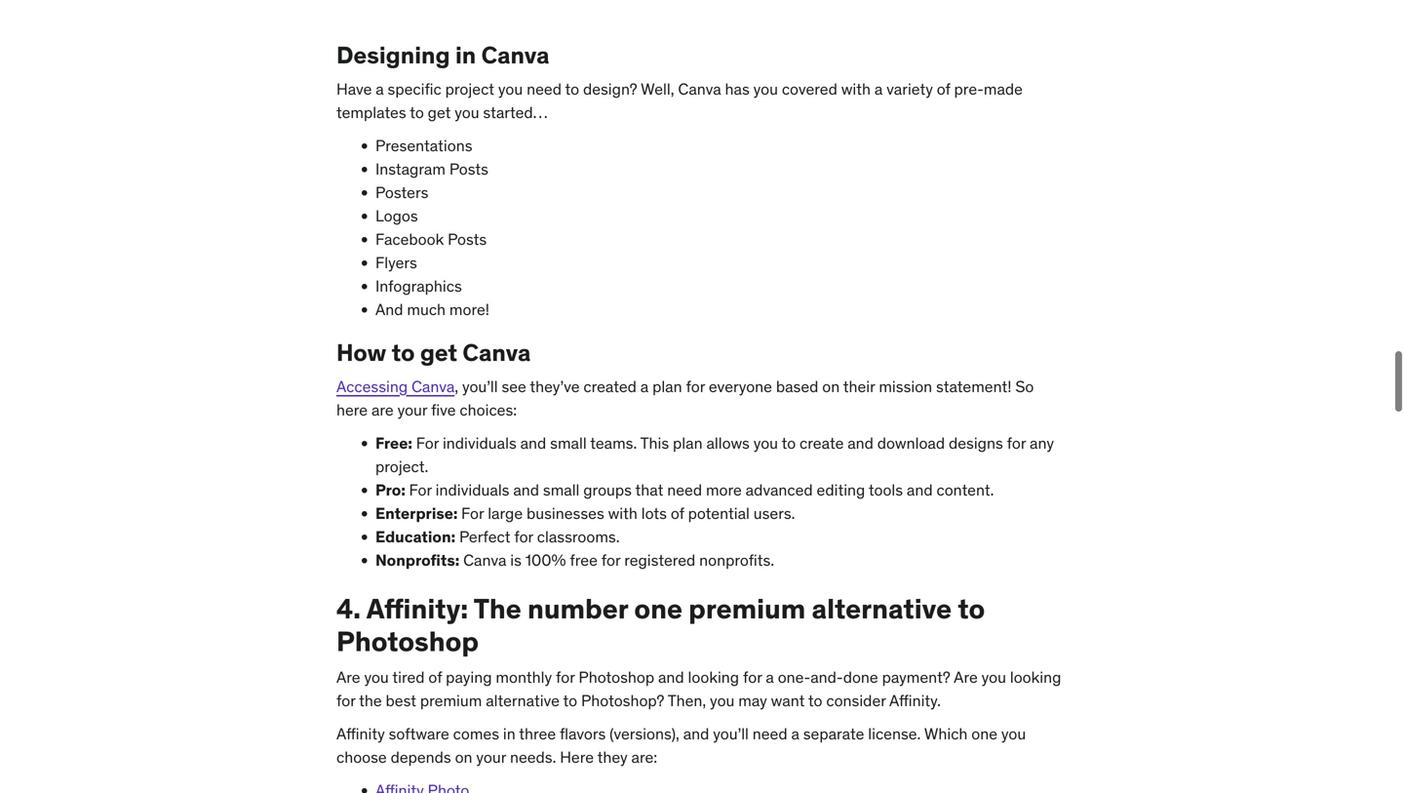 Task type: locate. For each thing, give the bounding box(es) containing it.
0 vertical spatial for
[[416, 433, 439, 453]]

,
[[455, 376, 459, 396]]

of left pre-
[[937, 79, 951, 99]]

0 vertical spatial posts
[[450, 159, 489, 179]]

a left one-
[[766, 667, 774, 687]]

facebook
[[376, 229, 444, 249]]

plan inside for individuals and small teams. this plan allows you to create and download designs for any project.
[[673, 433, 703, 453]]

need right that
[[668, 480, 702, 500]]

teams.
[[590, 433, 637, 453]]

for right the free:
[[416, 433, 439, 453]]

of right lots
[[671, 503, 685, 523]]

0 horizontal spatial with
[[608, 503, 638, 523]]

1 horizontal spatial in
[[503, 724, 516, 744]]

1 horizontal spatial looking
[[1010, 667, 1062, 687]]

need up started…
[[527, 79, 562, 99]]

of right tired
[[429, 667, 442, 687]]

for right free at the bottom of the page
[[602, 550, 621, 570]]

0 horizontal spatial looking
[[688, 667, 740, 687]]

you right which on the right of the page
[[1002, 724, 1027, 744]]

this
[[641, 433, 669, 453]]

0 horizontal spatial one
[[634, 591, 683, 626]]

with
[[842, 79, 871, 99], [608, 503, 638, 523]]

are up the
[[337, 667, 361, 687]]

you inside for individuals and small teams. this plan allows you to create and download designs for any project.
[[754, 433, 779, 453]]

choices:
[[460, 400, 517, 420]]

0 horizontal spatial you'll
[[462, 376, 498, 396]]

specific
[[388, 79, 442, 99]]

photoshop up photoshop?
[[579, 667, 655, 687]]

of inside 4. affinity: the number one premium alternative to photoshop are you tired of paying monthly for photoshop and looking for a one-and-done payment? are you looking for the best premium alternative to photoshop? then, you may want to consider affinity.
[[429, 667, 442, 687]]

alternative
[[812, 591, 952, 626], [486, 691, 560, 711]]

for left the
[[337, 691, 356, 711]]

your down comes
[[476, 747, 506, 767]]

1 vertical spatial on
[[455, 747, 473, 767]]

for
[[686, 376, 705, 396], [1007, 433, 1026, 453], [514, 527, 534, 547], [602, 550, 621, 570], [556, 667, 575, 687], [743, 667, 762, 687], [337, 691, 356, 711]]

0 vertical spatial alternative
[[812, 591, 952, 626]]

need inside pro: for individuals and small groups that need more advanced editing tools and content. enterprise: for large businesses with lots of potential users. education: perfect for classrooms. nonprofits: canva is 100% free for registered nonprofits.
[[668, 480, 702, 500]]

instagram
[[376, 159, 446, 179]]

users.
[[754, 503, 796, 523]]

tired
[[393, 667, 425, 687]]

individuals down choices:
[[443, 433, 517, 453]]

2 vertical spatial of
[[429, 667, 442, 687]]

for right monthly
[[556, 667, 575, 687]]

with right covered
[[842, 79, 871, 99]]

you
[[498, 79, 523, 99], [754, 79, 778, 99], [455, 102, 480, 122], [754, 433, 779, 453], [364, 667, 389, 687], [982, 667, 1007, 687], [710, 691, 735, 711], [1002, 724, 1027, 744]]

1 horizontal spatial of
[[671, 503, 685, 523]]

lots
[[642, 503, 667, 523]]

1 vertical spatial you'll
[[713, 724, 749, 744]]

1 vertical spatial photoshop
[[579, 667, 655, 687]]

0 vertical spatial need
[[527, 79, 562, 99]]

on down comes
[[455, 747, 473, 767]]

for up enterprise:
[[409, 480, 432, 500]]

and up then,
[[658, 667, 685, 687]]

0 horizontal spatial on
[[455, 747, 473, 767]]

1 vertical spatial get
[[420, 338, 458, 367]]

2 horizontal spatial need
[[753, 724, 788, 744]]

1 vertical spatial small
[[543, 480, 580, 500]]

on left their
[[823, 376, 840, 396]]

0 vertical spatial small
[[550, 433, 587, 453]]

content.
[[937, 480, 995, 500]]

plan
[[653, 376, 682, 396], [673, 433, 703, 453]]

1 horizontal spatial premium
[[689, 591, 806, 626]]

has
[[725, 79, 750, 99]]

canva up project
[[481, 41, 550, 70]]

a right created
[[641, 376, 649, 396]]

mission
[[879, 376, 933, 396]]

they've
[[530, 376, 580, 396]]

0 vertical spatial individuals
[[443, 433, 517, 453]]

1 vertical spatial alternative
[[486, 691, 560, 711]]

you right payment?
[[982, 667, 1007, 687]]

1 vertical spatial with
[[608, 503, 638, 523]]

a left variety
[[875, 79, 883, 99]]

0 vertical spatial in
[[456, 41, 476, 70]]

need down may
[[753, 724, 788, 744]]

0 horizontal spatial alternative
[[486, 691, 560, 711]]

1 horizontal spatial you'll
[[713, 724, 749, 744]]

you down project
[[455, 102, 480, 122]]

is
[[510, 550, 522, 570]]

1 vertical spatial need
[[668, 480, 702, 500]]

1 vertical spatial your
[[476, 747, 506, 767]]

you'll right ,
[[462, 376, 498, 396]]

are
[[372, 400, 394, 420]]

registered
[[625, 550, 696, 570]]

1 vertical spatial plan
[[673, 433, 703, 453]]

get down specific
[[428, 102, 451, 122]]

on inside , you'll see they've created a plan for everyone based on their mission statement! so here are your five choices:
[[823, 376, 840, 396]]

0 horizontal spatial are
[[337, 667, 361, 687]]

logos
[[376, 206, 418, 226]]

premium down nonprofits.
[[689, 591, 806, 626]]

are right payment?
[[954, 667, 978, 687]]

payment?
[[882, 667, 951, 687]]

2 vertical spatial need
[[753, 724, 788, 744]]

canva inside pro: for individuals and small groups that need more advanced editing tools and content. enterprise: for large businesses with lots of potential users. education: perfect for classrooms. nonprofits: canva is 100% free for registered nonprofits.
[[463, 550, 507, 570]]

1 horizontal spatial on
[[823, 376, 840, 396]]

businesses
[[527, 503, 605, 523]]

1 horizontal spatial your
[[476, 747, 506, 767]]

0 vertical spatial one
[[634, 591, 683, 626]]

designing in canva have a specific project you need to design? well, canva has you covered with a variety of pre-made templates to get you started…
[[337, 41, 1023, 122]]

plan for for
[[653, 376, 682, 396]]

and inside affinity software comes in three flavors (versions), and you'll need a separate license. which one you choose depends on your needs. here they are:
[[684, 724, 710, 744]]

and down see
[[521, 433, 547, 453]]

enterprise:
[[376, 503, 458, 523]]

allows
[[707, 433, 750, 453]]

presentations instagram posts posters logos facebook posts flyers infographics and much more!
[[376, 136, 490, 320]]

small left 'teams.'
[[550, 433, 587, 453]]

1 horizontal spatial with
[[842, 79, 871, 99]]

looking
[[688, 667, 740, 687], [1010, 667, 1062, 687]]

in left three
[[503, 724, 516, 744]]

small up businesses
[[543, 480, 580, 500]]

one down registered
[[634, 591, 683, 626]]

you right 'has' on the right of page
[[754, 79, 778, 99]]

of inside pro: for individuals and small groups that need more advanced editing tools and content. enterprise: for large businesses with lots of potential users. education: perfect for classrooms. nonprofits: canva is 100% free for registered nonprofits.
[[671, 503, 685, 523]]

for up perfect
[[461, 503, 484, 523]]

0 vertical spatial on
[[823, 376, 840, 396]]

your
[[398, 400, 428, 420], [476, 747, 506, 767]]

for up is
[[514, 527, 534, 547]]

1 vertical spatial in
[[503, 724, 516, 744]]

0 horizontal spatial need
[[527, 79, 562, 99]]

get up ,
[[420, 338, 458, 367]]

0 vertical spatial your
[[398, 400, 428, 420]]

with down groups
[[608, 503, 638, 523]]

on inside affinity software comes in three flavors (versions), and you'll need a separate license. which one you choose depends on your needs. here they are:
[[455, 747, 473, 767]]

individuals
[[443, 433, 517, 453], [436, 480, 510, 500]]

for inside for individuals and small teams. this plan allows you to create and download designs for any project.
[[1007, 433, 1026, 453]]

affinity
[[337, 724, 385, 744]]

get inside designing in canva have a specific project you need to design? well, canva has you covered with a variety of pre-made templates to get you started…
[[428, 102, 451, 122]]

more
[[706, 480, 742, 500]]

statement!
[[937, 376, 1012, 396]]

much
[[407, 300, 446, 320]]

0 vertical spatial photoshop
[[337, 624, 479, 658]]

and down then,
[[684, 724, 710, 744]]

have
[[337, 79, 372, 99]]

software
[[389, 724, 450, 744]]

affinity:
[[367, 591, 468, 626]]

photoshop
[[337, 624, 479, 658], [579, 667, 655, 687]]

the
[[359, 691, 382, 711]]

2 are from the left
[[954, 667, 978, 687]]

0 horizontal spatial in
[[456, 41, 476, 70]]

a down want
[[792, 724, 800, 744]]

accessing canva
[[337, 376, 455, 396]]

designing
[[337, 41, 450, 70]]

with inside designing in canva have a specific project you need to design? well, canva has you covered with a variety of pre-made templates to get you started…
[[842, 79, 871, 99]]

1 vertical spatial individuals
[[436, 480, 510, 500]]

for left any
[[1007, 433, 1026, 453]]

created
[[584, 376, 637, 396]]

2 horizontal spatial of
[[937, 79, 951, 99]]

0 vertical spatial of
[[937, 79, 951, 99]]

individuals up large
[[436, 480, 510, 500]]

need inside affinity software comes in three flavors (versions), and you'll need a separate license. which one you choose depends on your needs. here they are:
[[753, 724, 788, 744]]

and up large
[[513, 480, 539, 500]]

0 vertical spatial get
[[428, 102, 451, 122]]

0 horizontal spatial of
[[429, 667, 442, 687]]

infographics
[[376, 276, 462, 296]]

canva up see
[[463, 338, 531, 367]]

any
[[1030, 433, 1055, 453]]

canva down perfect
[[463, 550, 507, 570]]

alternative down monthly
[[486, 691, 560, 711]]

covered
[[782, 79, 838, 99]]

plan right created
[[653, 376, 682, 396]]

premium down paying
[[420, 691, 482, 711]]

for individuals and small teams. this plan allows you to create and download designs for any project.
[[376, 433, 1055, 476]]

1 vertical spatial of
[[671, 503, 685, 523]]

paying
[[446, 667, 492, 687]]

and
[[521, 433, 547, 453], [848, 433, 874, 453], [513, 480, 539, 500], [907, 480, 933, 500], [658, 667, 685, 687], [684, 724, 710, 744]]

one right which on the right of the page
[[972, 724, 998, 744]]

presentations
[[376, 136, 473, 156]]

0 vertical spatial with
[[842, 79, 871, 99]]

1 horizontal spatial are
[[954, 667, 978, 687]]

for left 'everyone'
[[686, 376, 705, 396]]

for up may
[[743, 667, 762, 687]]

posts
[[450, 159, 489, 179], [448, 229, 487, 249]]

your inside , you'll see they've created a plan for everyone based on their mission statement! so here are your five choices:
[[398, 400, 428, 420]]

for
[[416, 433, 439, 453], [409, 480, 432, 500], [461, 503, 484, 523]]

photoshop up tired
[[337, 624, 479, 658]]

0 vertical spatial you'll
[[462, 376, 498, 396]]

and-
[[811, 667, 844, 687]]

1 horizontal spatial need
[[668, 480, 702, 500]]

plan inside , you'll see they've created a plan for everyone based on their mission statement! so here are your five choices:
[[653, 376, 682, 396]]

pre-
[[955, 79, 984, 99]]

your down 'accessing canva'
[[398, 400, 428, 420]]

small
[[550, 433, 587, 453], [543, 480, 580, 500]]

1 horizontal spatial one
[[972, 724, 998, 744]]

license.
[[868, 724, 921, 744]]

you'll down may
[[713, 724, 749, 744]]

1 vertical spatial premium
[[420, 691, 482, 711]]

0 vertical spatial plan
[[653, 376, 682, 396]]

to
[[565, 79, 580, 99], [410, 102, 424, 122], [392, 338, 415, 367], [782, 433, 796, 453], [958, 591, 985, 626], [563, 691, 578, 711], [809, 691, 823, 711]]

pro: for individuals and small groups that need more advanced editing tools and content. enterprise: for large businesses with lots of potential users. education: perfect for classrooms. nonprofits: canva is 100% free for registered nonprofits.
[[376, 480, 995, 570]]

1 vertical spatial one
[[972, 724, 998, 744]]

nonprofits:
[[376, 550, 460, 570]]

you'll
[[462, 376, 498, 396], [713, 724, 749, 744]]

0 horizontal spatial your
[[398, 400, 428, 420]]

how
[[337, 338, 387, 367]]

plan right this
[[673, 433, 703, 453]]

posts down the presentations
[[450, 159, 489, 179]]

you'll inside , you'll see they've created a plan for everyone based on their mission statement! so here are your five choices:
[[462, 376, 498, 396]]

alternative up done
[[812, 591, 952, 626]]

posts right facebook
[[448, 229, 487, 249]]

small inside pro: for individuals and small groups that need more advanced editing tools and content. enterprise: for large businesses with lots of potential users. education: perfect for classrooms. nonprofits: canva is 100% free for registered nonprofits.
[[543, 480, 580, 500]]

on
[[823, 376, 840, 396], [455, 747, 473, 767]]

in up project
[[456, 41, 476, 70]]

you right allows
[[754, 433, 779, 453]]

1 are from the left
[[337, 667, 361, 687]]

1 horizontal spatial photoshop
[[579, 667, 655, 687]]

one
[[634, 591, 683, 626], [972, 724, 998, 744]]

free:
[[376, 433, 413, 453]]



Task type: vqa. For each thing, say whether or not it's contained in the screenshot.
Small in the Pro: For individuals and small groups that need more advanced editing tools and content. Enterprise: For large businesses with lots of potential users. Education: Perfect for classrooms. Nonprofits: Canva is 100% free for registered nonprofits.
yes



Task type: describe. For each thing, give the bounding box(es) containing it.
in inside affinity software comes in three flavors (versions), and you'll need a separate license. which one you choose depends on your needs. here they are:
[[503, 724, 516, 744]]

best
[[386, 691, 417, 711]]

education:
[[376, 527, 456, 547]]

2 looking from the left
[[1010, 667, 1062, 687]]

1 vertical spatial for
[[409, 480, 432, 500]]

1 horizontal spatial alternative
[[812, 591, 952, 626]]

with inside pro: for individuals and small groups that need more advanced editing tools and content. enterprise: for large businesses with lots of potential users. education: perfect for classrooms. nonprofits: canva is 100% free for registered nonprofits.
[[608, 503, 638, 523]]

project.
[[376, 456, 429, 476]]

1 vertical spatial posts
[[448, 229, 487, 249]]

of inside designing in canva have a specific project you need to design? well, canva has you covered with a variety of pre-made templates to get you started…
[[937, 79, 951, 99]]

how to get canva
[[337, 338, 536, 367]]

individuals inside for individuals and small teams. this plan allows you to create and download designs for any project.
[[443, 433, 517, 453]]

you'll inside affinity software comes in three flavors (versions), and you'll need a separate license. which one you choose depends on your needs. here they are:
[[713, 724, 749, 744]]

affinity software comes in three flavors (versions), and you'll need a separate license. which one you choose depends on your needs. here they are:
[[337, 724, 1027, 767]]

are:
[[632, 747, 658, 767]]

started…
[[483, 102, 548, 122]]

here
[[337, 400, 368, 420]]

canva up five on the left bottom
[[412, 376, 455, 396]]

a inside affinity software comes in three flavors (versions), and you'll need a separate license. which one you choose depends on your needs. here they are:
[[792, 724, 800, 744]]

comes
[[453, 724, 499, 744]]

variety
[[887, 79, 933, 99]]

a inside 4. affinity: the number one premium alternative to photoshop are you tired of paying monthly for photoshop and looking for a one-and-done payment? are you looking for the best premium alternative to photoshop? then, you may want to consider affinity.
[[766, 667, 774, 687]]

groups
[[584, 480, 632, 500]]

may
[[739, 691, 768, 711]]

consider
[[827, 691, 886, 711]]

one-
[[778, 667, 811, 687]]

for inside for individuals and small teams. this plan allows you to create and download designs for any project.
[[416, 433, 439, 453]]

free
[[570, 550, 598, 570]]

that
[[636, 480, 664, 500]]

based
[[776, 376, 819, 396]]

(versions),
[[610, 724, 680, 744]]

advanced
[[746, 480, 813, 500]]

, you'll see they've created a plan for everyone based on their mission statement! so here are your five choices:
[[337, 376, 1034, 420]]

you left may
[[710, 691, 735, 711]]

and inside 4. affinity: the number one premium alternative to photoshop are you tired of paying monthly for photoshop and looking for a one-and-done payment? are you looking for the best premium alternative to photoshop? then, you may want to consider affinity.
[[658, 667, 685, 687]]

in inside designing in canva have a specific project you need to design? well, canva has you covered with a variety of pre-made templates to get you started…
[[456, 41, 476, 70]]

a up templates
[[376, 79, 384, 99]]

individuals inside pro: for individuals and small groups that need more advanced editing tools and content. enterprise: for large businesses with lots of potential users. education: perfect for classrooms. nonprofits: canva is 100% free for registered nonprofits.
[[436, 480, 510, 500]]

number
[[528, 591, 628, 626]]

separate
[[804, 724, 865, 744]]

want
[[771, 691, 805, 711]]

4. affinity: the number one premium alternative to photoshop are you tired of paying monthly for photoshop and looking for a one-and-done payment? are you looking for the best premium alternative to photoshop? then, you may want to consider affinity.
[[337, 591, 1062, 711]]

potential
[[688, 503, 750, 523]]

need inside designing in canva have a specific project you need to design? well, canva has you covered with a variety of pre-made templates to get you started…
[[527, 79, 562, 99]]

then,
[[668, 691, 706, 711]]

everyone
[[709, 376, 773, 396]]

0 horizontal spatial photoshop
[[337, 624, 479, 658]]

designs
[[949, 433, 1004, 453]]

posters
[[376, 182, 429, 202]]

4.
[[337, 591, 361, 626]]

and
[[376, 300, 403, 320]]

accessing
[[337, 376, 408, 396]]

design?
[[583, 79, 638, 99]]

small inside for individuals and small teams. this plan allows you to create and download designs for any project.
[[550, 433, 587, 453]]

tools
[[869, 480, 903, 500]]

nonprofits.
[[700, 550, 775, 570]]

classrooms.
[[537, 527, 620, 547]]

one inside 4. affinity: the number one premium alternative to photoshop are you tired of paying monthly for photoshop and looking for a one-and-done payment? are you looking for the best premium alternative to photoshop? then, you may want to consider affinity.
[[634, 591, 683, 626]]

see
[[502, 376, 527, 396]]

monthly
[[496, 667, 552, 687]]

plan for allows
[[673, 433, 703, 453]]

1 looking from the left
[[688, 667, 740, 687]]

one inside affinity software comes in three flavors (versions), and you'll need a separate license. which one you choose depends on your needs. here they are:
[[972, 724, 998, 744]]

depends
[[391, 747, 451, 767]]

well,
[[641, 79, 675, 99]]

so
[[1016, 376, 1034, 396]]

to inside for individuals and small teams. this plan allows you to create and download designs for any project.
[[782, 433, 796, 453]]

and right create
[[848, 433, 874, 453]]

large
[[488, 503, 523, 523]]

you up the
[[364, 667, 389, 687]]

pro:
[[376, 480, 406, 500]]

0 horizontal spatial premium
[[420, 691, 482, 711]]

perfect
[[459, 527, 511, 547]]

their
[[844, 376, 876, 396]]

you inside affinity software comes in three flavors (versions), and you'll need a separate license. which one you choose depends on your needs. here they are:
[[1002, 724, 1027, 744]]

they
[[598, 747, 628, 767]]

done
[[844, 667, 879, 687]]

which
[[925, 724, 968, 744]]

and right tools
[[907, 480, 933, 500]]

your inside affinity software comes in three flavors (versions), and you'll need a separate license. which one you choose depends on your needs. here they are:
[[476, 747, 506, 767]]

choose
[[337, 747, 387, 767]]

five
[[431, 400, 456, 420]]

accessing canva link
[[337, 376, 455, 396]]

for inside , you'll see they've created a plan for everyone based on their mission statement! so here are your five choices:
[[686, 376, 705, 396]]

templates
[[337, 102, 406, 122]]

three
[[519, 724, 556, 744]]

0 vertical spatial premium
[[689, 591, 806, 626]]

you up started…
[[498, 79, 523, 99]]

affinity.
[[890, 691, 941, 711]]

project
[[445, 79, 495, 99]]

flavors
[[560, 724, 606, 744]]

here
[[560, 747, 594, 767]]

create
[[800, 433, 844, 453]]

photoshop?
[[581, 691, 665, 711]]

more!
[[450, 300, 490, 320]]

100%
[[526, 550, 566, 570]]

download
[[878, 433, 945, 453]]

a inside , you'll see they've created a plan for everyone based on their mission statement! so here are your five choices:
[[641, 376, 649, 396]]

needs.
[[510, 747, 556, 767]]

the
[[474, 591, 522, 626]]

canva left 'has' on the right of page
[[678, 79, 722, 99]]

2 vertical spatial for
[[461, 503, 484, 523]]

flyers
[[376, 253, 417, 273]]



